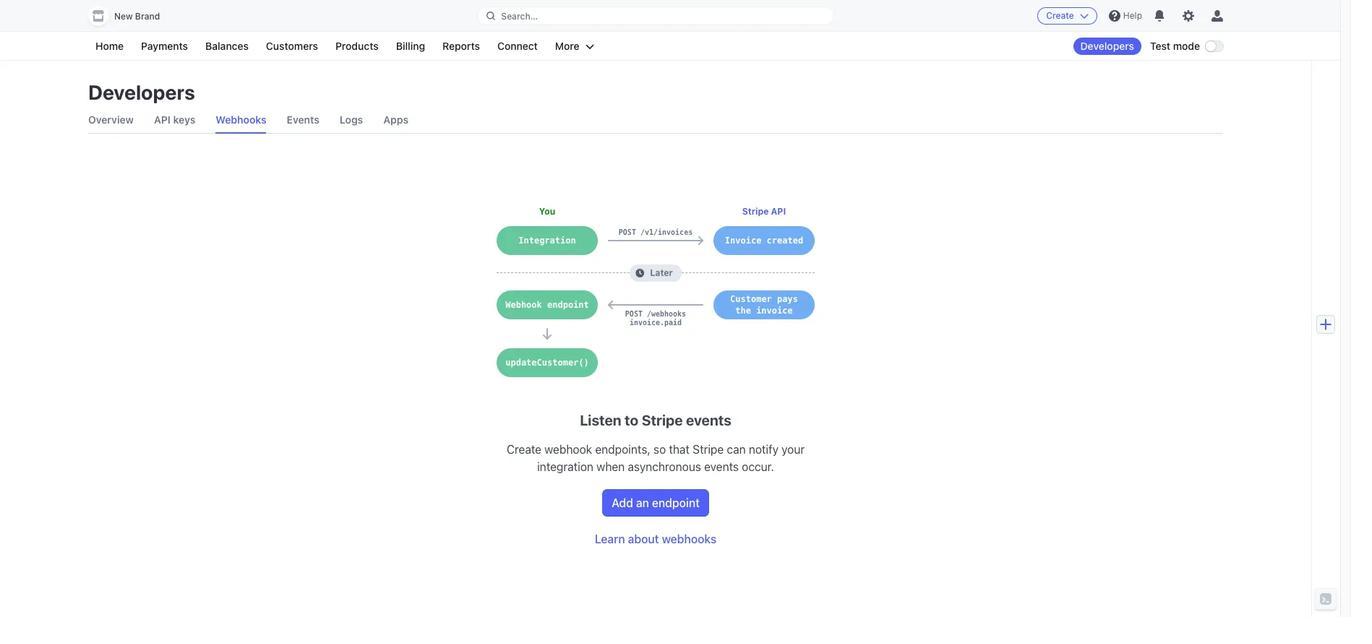 Task type: describe. For each thing, give the bounding box(es) containing it.
events
[[287, 114, 320, 126]]

products link
[[328, 38, 386, 55]]

payments
[[141, 40, 188, 52]]

pays
[[778, 294, 799, 305]]

add an endpoint button
[[603, 490, 709, 516]]

webhook
[[506, 300, 542, 310]]

more button
[[548, 38, 602, 55]]

notify
[[749, 443, 779, 456]]

more
[[555, 40, 580, 52]]

the
[[736, 306, 751, 316]]

test
[[1151, 40, 1171, 52]]

logs
[[340, 114, 363, 126]]

that
[[669, 443, 690, 456]]

when
[[597, 461, 625, 474]]

events link
[[287, 107, 320, 133]]

invoice
[[757, 306, 793, 316]]

reports
[[443, 40, 480, 52]]

customer
[[731, 294, 772, 305]]

Search… search field
[[478, 7, 834, 25]]

0 vertical spatial stripe
[[642, 412, 683, 429]]

logs link
[[340, 107, 363, 133]]

connect link
[[490, 38, 545, 55]]

billing
[[396, 40, 425, 52]]

home
[[95, 40, 124, 52]]

new brand button
[[88, 6, 174, 26]]

keys
[[173, 114, 196, 126]]

asynchronous
[[628, 461, 702, 474]]

brand
[[135, 11, 160, 22]]

0 vertical spatial developers
[[1081, 40, 1135, 52]]

webhooks
[[216, 114, 267, 126]]

invoice
[[725, 236, 762, 246]]

apps link
[[384, 107, 409, 133]]

your
[[782, 443, 805, 456]]

integration
[[538, 461, 594, 474]]

webhooks
[[662, 533, 717, 546]]

webhook
[[545, 443, 592, 456]]

an
[[636, 497, 650, 510]]

created
[[767, 236, 804, 246]]

to
[[625, 412, 639, 429]]

create webhook endpoints, so that stripe can notify your integration when asynchronous events occur.
[[507, 443, 805, 474]]

api
[[154, 114, 171, 126]]

0 vertical spatial endpoint
[[548, 300, 589, 310]]

api keys link
[[154, 107, 196, 133]]



Task type: vqa. For each thing, say whether or not it's contained in the screenshot.
'mode'
yes



Task type: locate. For each thing, give the bounding box(es) containing it.
billing link
[[389, 38, 433, 55]]

0 horizontal spatial developers
[[88, 80, 195, 104]]

listen to stripe events
[[580, 412, 732, 429]]

developers
[[1081, 40, 1135, 52], [88, 80, 195, 104]]

overview link
[[88, 107, 134, 133]]

apps
[[384, 114, 409, 126]]

Search… text field
[[478, 7, 834, 25]]

1 vertical spatial create
[[507, 443, 542, 456]]

create button
[[1038, 7, 1098, 25]]

customers
[[266, 40, 318, 52]]

1 vertical spatial events
[[705, 461, 739, 474]]

events up can
[[686, 412, 732, 429]]

endpoint inside button
[[652, 497, 700, 510]]

learn about webhooks
[[595, 533, 717, 546]]

stripe left can
[[693, 443, 724, 456]]

add an endpoint
[[612, 497, 700, 510]]

add
[[612, 497, 634, 510]]

0 horizontal spatial create
[[507, 443, 542, 456]]

create inside button
[[1047, 10, 1075, 21]]

learn about webhooks link
[[595, 531, 717, 548]]

1 vertical spatial stripe
[[693, 443, 724, 456]]

create left webhook
[[507, 443, 542, 456]]

1 horizontal spatial developers
[[1081, 40, 1135, 52]]

customers link
[[259, 38, 325, 55]]

1 horizontal spatial create
[[1047, 10, 1075, 21]]

connect
[[498, 40, 538, 52]]

api keys
[[154, 114, 196, 126]]

about
[[628, 533, 659, 546]]

tab list
[[88, 107, 1224, 134]]

0 horizontal spatial stripe
[[642, 412, 683, 429]]

reports link
[[435, 38, 487, 55]]

updatecustomer()
[[506, 358, 589, 368]]

endpoint right an
[[652, 497, 700, 510]]

overview
[[88, 114, 134, 126]]

occur.
[[742, 461, 775, 474]]

developers link
[[1074, 38, 1142, 55]]

invoice created
[[725, 236, 804, 246]]

later
[[650, 267, 673, 278]]

create for create
[[1047, 10, 1075, 21]]

0 horizontal spatial endpoint
[[548, 300, 589, 310]]

0 vertical spatial events
[[686, 412, 732, 429]]

1 horizontal spatial stripe
[[693, 443, 724, 456]]

1 horizontal spatial endpoint
[[652, 497, 700, 510]]

1 vertical spatial developers
[[88, 80, 195, 104]]

create up developers link
[[1047, 10, 1075, 21]]

endpoint
[[548, 300, 589, 310], [652, 497, 700, 510]]

products
[[336, 40, 379, 52]]

payments link
[[134, 38, 195, 55]]

create
[[1047, 10, 1075, 21], [507, 443, 542, 456]]

home link
[[88, 38, 131, 55]]

1 vertical spatial endpoint
[[652, 497, 700, 510]]

balances link
[[198, 38, 256, 55]]

mode
[[1174, 40, 1201, 52]]

help button
[[1104, 4, 1149, 27]]

stripe
[[642, 412, 683, 429], [693, 443, 724, 456]]

endpoint right webhook
[[548, 300, 589, 310]]

developers down help button
[[1081, 40, 1135, 52]]

stripe inside create webhook endpoints, so that stripe can notify your integration when asynchronous events occur.
[[693, 443, 724, 456]]

events inside create webhook endpoints, so that stripe can notify your integration when asynchronous events occur.
[[705, 461, 739, 474]]

webhooks link
[[216, 107, 267, 133]]

learn
[[595, 533, 625, 546]]

stripe up so
[[642, 412, 683, 429]]

new brand
[[114, 11, 160, 22]]

search…
[[502, 10, 538, 21]]

create for create webhook endpoints, so that stripe can notify your integration when asynchronous events occur.
[[507, 443, 542, 456]]

0 vertical spatial create
[[1047, 10, 1075, 21]]

so
[[654, 443, 666, 456]]

new
[[114, 11, 133, 22]]

webhook endpoint
[[506, 300, 589, 310]]

tab list containing overview
[[88, 107, 1224, 134]]

developers up api
[[88, 80, 195, 104]]

events
[[686, 412, 732, 429], [705, 461, 739, 474]]

test mode
[[1151, 40, 1201, 52]]

create inside create webhook endpoints, so that stripe can notify your integration when asynchronous events occur.
[[507, 443, 542, 456]]

events down can
[[705, 461, 739, 474]]

integration
[[519, 236, 576, 246]]

listen
[[580, 412, 622, 429]]

endpoints,
[[596, 443, 651, 456]]

balances
[[205, 40, 249, 52]]

help
[[1124, 10, 1143, 21]]

customer pays the invoice
[[731, 294, 799, 316]]

can
[[727, 443, 746, 456]]



